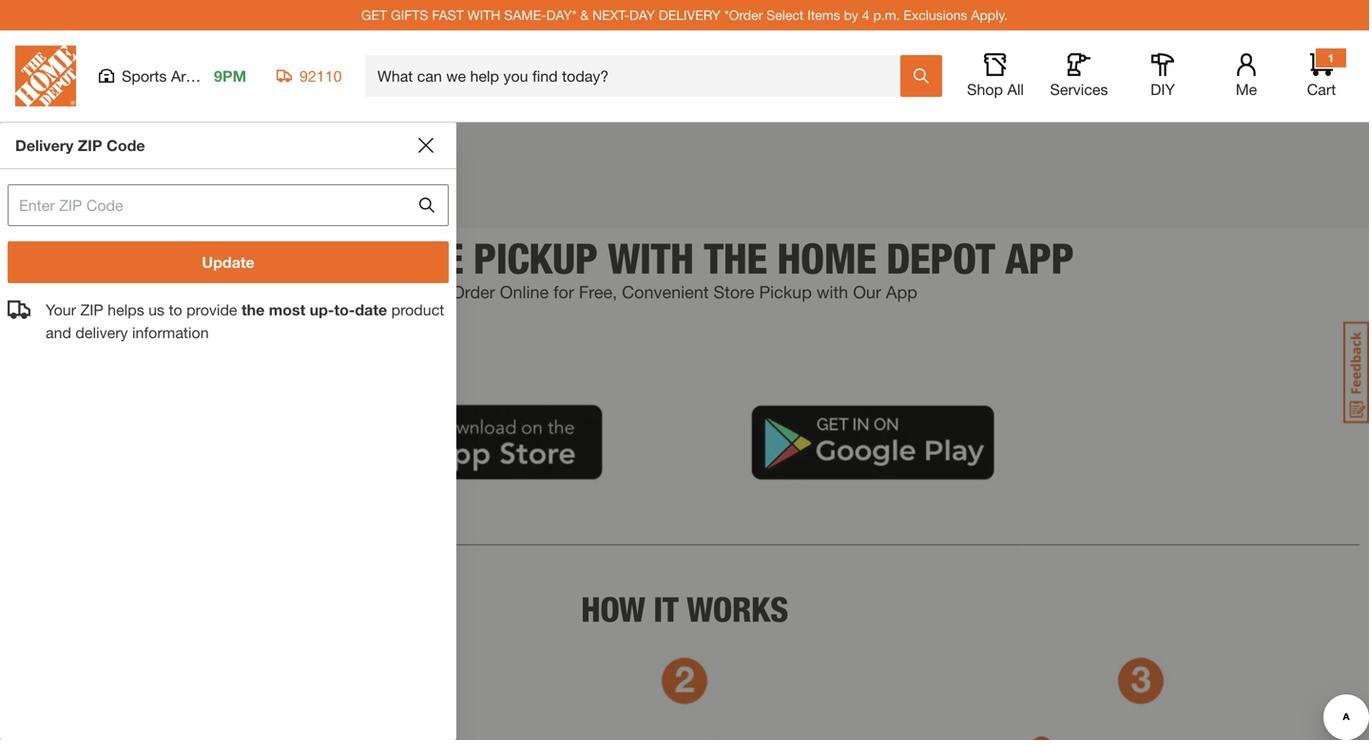 Task type: locate. For each thing, give the bounding box(es) containing it.
delivery
[[76, 324, 128, 342]]

image image
[[10, 376, 675, 508], [694, 376, 1360, 508], [10, 527, 1360, 558], [466, 645, 903, 717], [922, 645, 1360, 717], [466, 717, 903, 741], [922, 717, 1360, 741]]

curbside right delivery
[[74, 135, 136, 153]]

zip up delivery
[[80, 301, 103, 319]]

your zip helps us to provide the most up-to-date
[[46, 301, 391, 319]]

product and delivery information
[[46, 301, 444, 342]]

next-
[[593, 7, 630, 23]]

with right fast
[[468, 7, 501, 23]]

1 vertical spatial pickup
[[128, 178, 212, 212]]

0 vertical spatial curbside pickup
[[74, 135, 187, 153]]

cart
[[1307, 80, 1336, 98]]

order
[[452, 282, 495, 302]]

pickup down curbside pickup 'link'
[[128, 178, 212, 212]]

day*
[[546, 7, 577, 23]]

me
[[1236, 80, 1257, 98]]

curbside pickup
[[74, 135, 187, 153], [10, 178, 212, 212]]

update
[[202, 253, 255, 271]]

pickup left with
[[759, 282, 812, 302]]

with left the
[[608, 233, 694, 283]]

gifts
[[391, 7, 428, 23]]

the
[[704, 233, 767, 283]]

and
[[46, 324, 71, 342]]

get
[[361, 7, 387, 23]]

zip left code
[[78, 136, 102, 155]]

it
[[654, 589, 678, 630]]

how it works
[[581, 589, 788, 630]]

1 vertical spatial curbside
[[10, 178, 120, 212]]

sports
[[122, 67, 167, 85]]

day
[[630, 7, 655, 23]]

zip for code
[[78, 136, 102, 155]]

with
[[468, 7, 501, 23], [608, 233, 694, 283]]

app
[[886, 282, 918, 302]]

delivery
[[659, 7, 721, 23]]

curbside down "delivery zip code"
[[10, 178, 120, 212]]

shop all button
[[965, 53, 1026, 99]]

1
[[1328, 51, 1334, 65]]

shop
[[967, 80, 1003, 98]]

1 vertical spatial zip
[[80, 301, 103, 319]]

update button
[[8, 242, 449, 283]]

store
[[714, 282, 755, 302]]

convenient
[[622, 282, 709, 302]]

pickup
[[473, 233, 598, 283]]

most
[[269, 301, 305, 319]]

cart 1
[[1307, 51, 1336, 98]]

diy button
[[1133, 53, 1193, 99]]

information
[[132, 324, 209, 342]]

get gifts fast with same-day* & next-day delivery *order select items by 4 p.m. exclusions apply.
[[361, 7, 1008, 23]]

1 horizontal spatial with
[[608, 233, 694, 283]]

0 horizontal spatial with
[[468, 7, 501, 23]]

online
[[500, 282, 549, 302]]

our
[[853, 282, 881, 302]]

curbside pickup down "sports"
[[74, 135, 187, 153]]

curbside
[[74, 135, 136, 153], [10, 178, 120, 212]]

&
[[580, 7, 589, 23]]

0 vertical spatial zip
[[78, 136, 102, 155]]

to
[[169, 301, 182, 319]]

us
[[148, 301, 165, 319]]

by
[[844, 7, 859, 23]]

provide
[[187, 301, 237, 319]]

curbside pickup down code
[[10, 178, 212, 212]]

product
[[391, 301, 444, 319]]

zip
[[78, 136, 102, 155], [80, 301, 103, 319]]

app
[[1005, 233, 1074, 283]]

all
[[1007, 80, 1024, 98]]

fast
[[432, 7, 464, 23]]

helps
[[108, 301, 144, 319]]

pickup
[[140, 135, 187, 153], [128, 178, 212, 212], [759, 282, 812, 302]]

pickup down "sports"
[[140, 135, 187, 153]]

up-
[[310, 301, 334, 319]]

me button
[[1216, 53, 1277, 99]]



Task type: vqa. For each thing, say whether or not it's contained in the screenshot.
Shop this collection Link
no



Task type: describe. For each thing, give the bounding box(es) containing it.
delivery
[[15, 136, 74, 155]]

sports arena 9pm
[[122, 67, 246, 85]]

the home depot logo image
[[15, 46, 76, 107]]

0 vertical spatial curbside
[[74, 135, 136, 153]]

Enter ZIP Code telephone field
[[8, 184, 416, 226]]

how
[[581, 589, 645, 630]]

2 vertical spatial pickup
[[759, 282, 812, 302]]

services
[[1050, 80, 1108, 98]]

diy
[[1151, 80, 1175, 98]]

services button
[[1049, 53, 1110, 99]]

0 vertical spatial with
[[468, 7, 501, 23]]

drawer close image
[[418, 138, 434, 153]]

apply.
[[971, 7, 1008, 23]]

delivery zip code
[[15, 136, 145, 155]]

What can we help you find today? search field
[[378, 56, 900, 96]]

select
[[767, 7, 804, 23]]

to-
[[334, 301, 355, 319]]

92110
[[300, 67, 342, 85]]

curbside pickup with the home depot app
[[295, 233, 1074, 283]]

9pm
[[214, 67, 246, 85]]

92110 button
[[277, 67, 342, 86]]

4
[[862, 7, 870, 23]]

works
[[687, 589, 788, 630]]

home
[[10, 135, 50, 153]]

home link
[[10, 135, 50, 153]]

code
[[106, 136, 145, 155]]

p.m.
[[873, 7, 900, 23]]

free,
[[579, 282, 617, 302]]

date
[[355, 301, 387, 319]]

curbside
[[295, 233, 463, 283]]

for
[[554, 282, 574, 302]]

the
[[242, 301, 265, 319]]

*order
[[724, 7, 763, 23]]

feedback link image
[[1344, 321, 1369, 424]]

shop all
[[967, 80, 1024, 98]]

depot
[[887, 233, 995, 283]]

items
[[808, 7, 840, 23]]

arena
[[171, 67, 210, 85]]

curbside pickup link
[[74, 135, 187, 153]]

same-
[[504, 7, 546, 23]]

with
[[817, 282, 848, 302]]

1 vertical spatial curbside pickup
[[10, 178, 212, 212]]

order online for free, convenient store pickup with our app
[[452, 282, 918, 302]]

your
[[46, 301, 76, 319]]

0 vertical spatial pickup
[[140, 135, 187, 153]]

1 vertical spatial with
[[608, 233, 694, 283]]

zip for helps
[[80, 301, 103, 319]]

home
[[777, 233, 876, 283]]

exclusions
[[904, 7, 968, 23]]



